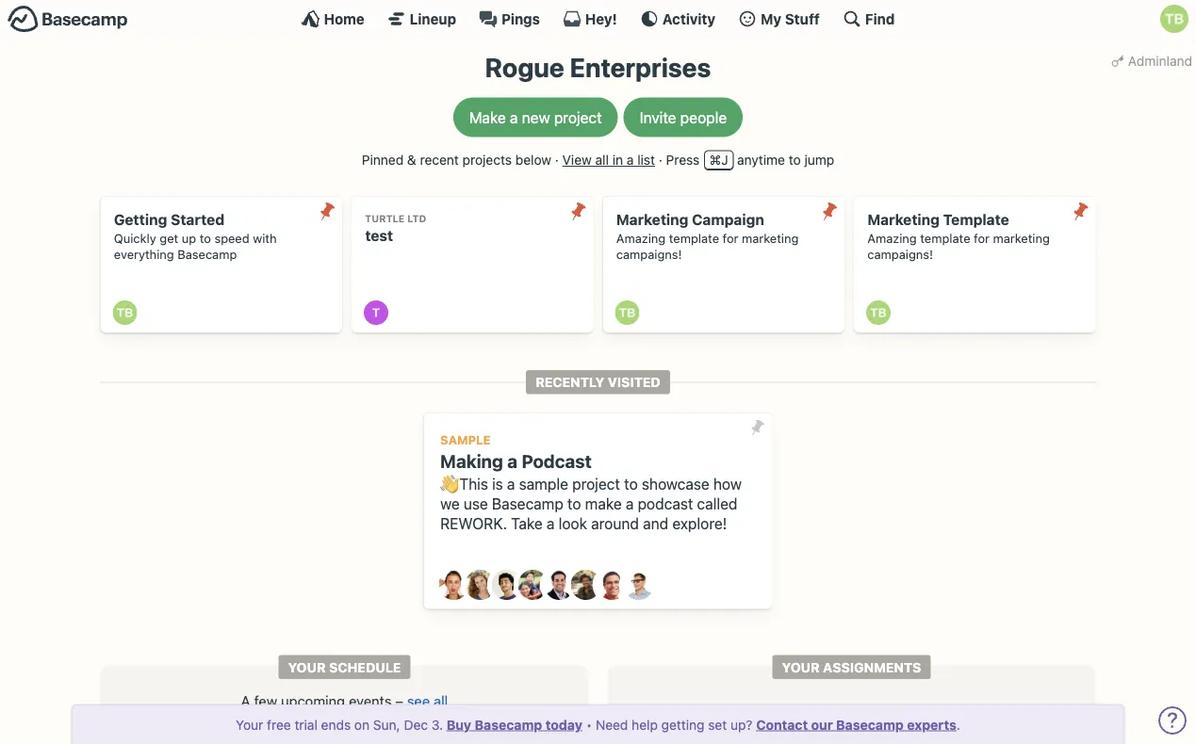 Task type: vqa. For each thing, say whether or not it's contained in the screenshot.


Task type: locate. For each thing, give the bounding box(es) containing it.
1 horizontal spatial marketing
[[867, 211, 940, 228]]

jump
[[805, 152, 834, 168]]

sample making a podcast 👋 this is a sample project to showcase how we use basecamp to make a podcast called rework. take a look around and explore!
[[440, 433, 742, 533]]

started
[[171, 211, 225, 228]]

campaigns!
[[616, 248, 682, 262], [867, 248, 933, 262]]

a
[[510, 108, 518, 126], [627, 152, 634, 168], [507, 450, 518, 472], [507, 476, 515, 493], [626, 495, 634, 513], [547, 515, 555, 533]]

marketing for marketing template
[[867, 211, 940, 228]]

switch accounts image
[[8, 5, 128, 34]]

3 tim burton image from the left
[[866, 301, 891, 325]]

1 amazing from the left
[[616, 232, 666, 246]]

terry image
[[364, 301, 388, 325]]

all left "in"
[[595, 152, 609, 168]]

up
[[182, 232, 196, 246]]

marketing inside marketing campaign amazing template for marketing campaigns!
[[742, 232, 799, 246]]

template inside marketing template amazing template for marketing campaigns!
[[920, 232, 970, 246]]

showcase
[[642, 476, 709, 493]]

your free trial ends on sun, dec  3. buy basecamp today • need help getting set up? contact our basecamp experts .
[[236, 717, 960, 733]]

0 horizontal spatial marketing
[[616, 211, 689, 228]]

see
[[407, 693, 430, 709]]

2 horizontal spatial tim burton image
[[866, 301, 891, 325]]

marketing
[[616, 211, 689, 228], [867, 211, 940, 228]]

my
[[761, 10, 782, 27]]

basecamp
[[177, 248, 237, 262], [492, 495, 564, 513], [475, 717, 542, 733], [836, 717, 904, 733]]

0 horizontal spatial tim burton image
[[113, 301, 137, 325]]

template
[[669, 232, 719, 246], [920, 232, 970, 246]]

speed
[[214, 232, 249, 246]]

look
[[559, 515, 587, 533]]

we
[[440, 495, 460, 513]]

•
[[586, 717, 592, 733]]

marketing down campaign
[[742, 232, 799, 246]]

👋
[[440, 476, 455, 493]]

marketing inside marketing campaign amazing template for marketing campaigns!
[[616, 211, 689, 228]]

.
[[957, 717, 960, 733]]

jared davis image
[[492, 570, 522, 600]]

few
[[254, 693, 277, 709]]

0 vertical spatial project
[[554, 108, 602, 126]]

your for your assignments
[[782, 660, 820, 675]]

your schedule
[[288, 660, 401, 675]]

contact our basecamp experts link
[[756, 717, 957, 733]]

campaigns! inside marketing template amazing template for marketing campaigns!
[[867, 248, 933, 262]]

marketing template amazing template for marketing campaigns!
[[867, 211, 1050, 262]]

2 for from the left
[[974, 232, 990, 246]]

template for campaign
[[669, 232, 719, 246]]

a right is
[[507, 476, 515, 493]]

&
[[407, 152, 416, 168]]

template for template
[[920, 232, 970, 246]]

1 vertical spatial all
[[434, 693, 448, 709]]

basecamp down up
[[177, 248, 237, 262]]

up?
[[731, 717, 753, 733]]

0 vertical spatial all
[[595, 152, 609, 168]]

campaigns! inside marketing campaign amazing template for marketing campaigns!
[[616, 248, 682, 262]]

2 marketing from the left
[[867, 211, 940, 228]]

visited
[[608, 375, 661, 390]]

0 horizontal spatial amazing
[[616, 232, 666, 246]]

1 horizontal spatial campaigns!
[[867, 248, 933, 262]]

podcast
[[638, 495, 693, 513]]

basecamp right our
[[836, 717, 904, 733]]

make
[[585, 495, 622, 513]]

· press
[[659, 152, 700, 168]]

new
[[522, 108, 550, 126]]

0 horizontal spatial campaigns!
[[616, 248, 682, 262]]

0 horizontal spatial for
[[723, 232, 738, 246]]

jennifer young image
[[518, 570, 548, 600]]

free
[[267, 717, 291, 733]]

getting
[[661, 717, 705, 733]]

0 horizontal spatial marketing
[[742, 232, 799, 246]]

with
[[253, 232, 277, 246]]

test
[[365, 227, 393, 244]]

is
[[492, 476, 503, 493]]

2 · from the left
[[659, 152, 662, 168]]

help
[[632, 717, 658, 733]]

template down campaign
[[669, 232, 719, 246]]

amazing inside marketing campaign amazing template for marketing campaigns!
[[616, 232, 666, 246]]

2 amazing from the left
[[867, 232, 917, 246]]

steve marsh image
[[597, 570, 627, 600]]

0 horizontal spatial template
[[669, 232, 719, 246]]

marketing down the template
[[993, 232, 1050, 246]]

marketing down list
[[616, 211, 689, 228]]

1 campaigns! from the left
[[616, 248, 682, 262]]

tim burton image
[[113, 301, 137, 325], [615, 301, 640, 325], [866, 301, 891, 325]]

template inside marketing campaign amazing template for marketing campaigns!
[[669, 232, 719, 246]]

for down campaign
[[723, 232, 738, 246]]

0 horizontal spatial your
[[236, 717, 263, 733]]

marketing inside marketing template amazing template for marketing campaigns!
[[867, 211, 940, 228]]

for
[[723, 232, 738, 246], [974, 232, 990, 246]]

2 tim burton image from the left
[[615, 301, 640, 325]]

1 horizontal spatial ·
[[659, 152, 662, 168]]

adminland
[[1128, 53, 1192, 68]]

your down 'a'
[[236, 717, 263, 733]]

template down the template
[[920, 232, 970, 246]]

to up podcast
[[624, 476, 638, 493]]

· left view
[[555, 152, 559, 168]]

around
[[591, 515, 639, 533]]

for for marketing campaign
[[723, 232, 738, 246]]

explore!
[[672, 515, 727, 533]]

1 horizontal spatial template
[[920, 232, 970, 246]]

basecamp inside sample making a podcast 👋 this is a sample project to showcase how we use basecamp to make a podcast called rework. take a look around and explore!
[[492, 495, 564, 513]]

1 for from the left
[[723, 232, 738, 246]]

activity
[[662, 10, 716, 27]]

1 horizontal spatial your
[[288, 660, 326, 675]]

marketing left the template
[[867, 211, 940, 228]]

project up the make
[[572, 476, 620, 493]]

make
[[469, 108, 506, 126]]

for down the template
[[974, 232, 990, 246]]

amazing inside marketing template amazing template for marketing campaigns!
[[867, 232, 917, 246]]

1 horizontal spatial amazing
[[867, 232, 917, 246]]

contact
[[756, 717, 808, 733]]

project right the new
[[554, 108, 602, 126]]

basecamp up "take"
[[492, 495, 564, 513]]

pinned & recent projects below · view all in a list
[[362, 152, 655, 168]]

None submit
[[312, 197, 342, 227], [563, 197, 593, 227], [815, 197, 845, 227], [1066, 197, 1096, 227], [742, 413, 772, 443], [312, 197, 342, 227], [563, 197, 593, 227], [815, 197, 845, 227], [1066, 197, 1096, 227], [742, 413, 772, 443]]

⌘ j anytime to jump
[[709, 152, 834, 168]]

1 vertical spatial project
[[572, 476, 620, 493]]

called
[[697, 495, 738, 513]]

josh fiske image
[[544, 570, 575, 600]]

1 marketing from the left
[[742, 232, 799, 246]]

1 horizontal spatial tim burton image
[[615, 301, 640, 325]]

1 horizontal spatial for
[[974, 232, 990, 246]]

your up contact
[[782, 660, 820, 675]]

sample
[[440, 433, 491, 447]]

how
[[713, 476, 742, 493]]

invite
[[640, 108, 676, 126]]

project
[[554, 108, 602, 126], [572, 476, 620, 493]]

for inside marketing template amazing template for marketing campaigns!
[[974, 232, 990, 246]]

recent
[[420, 152, 459, 168]]

my stuff
[[761, 10, 820, 27]]

1 template from the left
[[669, 232, 719, 246]]

amazing
[[616, 232, 666, 246], [867, 232, 917, 246]]

2 template from the left
[[920, 232, 970, 246]]

ends
[[321, 717, 351, 733]]

for inside marketing campaign amazing template for marketing campaigns!
[[723, 232, 738, 246]]

2 campaigns! from the left
[[867, 248, 933, 262]]

0 horizontal spatial ·
[[555, 152, 559, 168]]

all right see
[[434, 693, 448, 709]]

1 tim burton image from the left
[[113, 301, 137, 325]]

1 marketing from the left
[[616, 211, 689, 228]]

adminland link
[[1107, 47, 1196, 74]]

to
[[789, 152, 801, 168], [200, 232, 211, 246], [624, 476, 638, 493], [567, 495, 581, 513]]

your up upcoming
[[288, 660, 326, 675]]

tim burton image for getting started
[[113, 301, 137, 325]]

cheryl walters image
[[465, 570, 495, 600]]

1 · from the left
[[555, 152, 559, 168]]

experts
[[907, 717, 957, 733]]

2 horizontal spatial your
[[782, 660, 820, 675]]

1 horizontal spatial marketing
[[993, 232, 1050, 246]]

below
[[515, 152, 552, 168]]

to right up
[[200, 232, 211, 246]]

2 marketing from the left
[[993, 232, 1050, 246]]

· right list
[[659, 152, 662, 168]]

home
[[324, 10, 365, 27]]

marketing inside marketing template amazing template for marketing campaigns!
[[993, 232, 1050, 246]]



Task type: describe. For each thing, give the bounding box(es) containing it.
marketing for marketing campaign
[[616, 211, 689, 228]]

basecamp right buy
[[475, 717, 542, 733]]

a few upcoming events – see all
[[241, 693, 448, 709]]

a
[[241, 693, 250, 709]]

tim burton image
[[1160, 5, 1189, 33]]

this
[[459, 476, 488, 493]]

making
[[440, 450, 503, 472]]

stuff
[[785, 10, 820, 27]]

project inside sample making a podcast 👋 this is a sample project to showcase how we use basecamp to make a podcast called rework. take a look around and explore!
[[572, 476, 620, 493]]

hey! button
[[563, 9, 617, 28]]

take
[[511, 515, 543, 533]]

see all link
[[407, 693, 448, 709]]

list
[[637, 152, 655, 168]]

amazing for marketing template
[[867, 232, 917, 246]]

and
[[643, 515, 668, 533]]

enterprises
[[570, 52, 711, 83]]

everything
[[114, 248, 174, 262]]

press
[[666, 152, 700, 168]]

marketing campaign amazing template for marketing campaigns!
[[616, 211, 799, 262]]

our
[[811, 717, 833, 733]]

lineup link
[[387, 9, 456, 28]]

invite people
[[640, 108, 727, 126]]

use
[[464, 495, 488, 513]]

quickly
[[114, 232, 156, 246]]

amazing for marketing campaign
[[616, 232, 666, 246]]

to up look
[[567, 495, 581, 513]]

campaign
[[692, 211, 764, 228]]

view all in a list link
[[562, 152, 655, 168]]

a up around
[[626, 495, 634, 513]]

1 horizontal spatial all
[[595, 152, 609, 168]]

buy basecamp today link
[[447, 717, 582, 733]]

set
[[708, 717, 727, 733]]

dec
[[404, 717, 428, 733]]

today
[[546, 717, 582, 733]]

trial
[[295, 717, 318, 733]]

a right "in"
[[627, 152, 634, 168]]

your for your schedule
[[288, 660, 326, 675]]

sun,
[[373, 717, 400, 733]]

template
[[943, 211, 1009, 228]]

annie bryan image
[[439, 570, 469, 600]]

marketing for template
[[993, 232, 1050, 246]]

assignments
[[823, 660, 921, 675]]

–
[[395, 693, 403, 709]]

invite people link
[[624, 98, 743, 137]]

recently
[[536, 375, 605, 390]]

a left look
[[547, 515, 555, 533]]

getting
[[114, 211, 167, 228]]

my stuff button
[[738, 9, 820, 28]]

pings
[[502, 10, 540, 27]]

pings button
[[479, 9, 540, 28]]

buy
[[447, 717, 471, 733]]

schedule
[[329, 660, 401, 675]]

rogue
[[485, 52, 564, 83]]

⌘
[[709, 152, 721, 168]]

projects
[[462, 152, 512, 168]]

find button
[[843, 9, 895, 28]]

campaigns! for marketing campaign
[[616, 248, 682, 262]]

a left the new
[[510, 108, 518, 126]]

to left jump
[[789, 152, 801, 168]]

podcast
[[522, 450, 592, 472]]

events
[[349, 693, 392, 709]]

in
[[612, 152, 623, 168]]

activity link
[[640, 9, 716, 28]]

tim burton image for marketing template
[[866, 301, 891, 325]]

victor cooper image
[[624, 570, 654, 600]]

tim burton image for marketing campaign
[[615, 301, 640, 325]]

people
[[680, 108, 727, 126]]

make a new project link
[[453, 98, 618, 137]]

hey!
[[585, 10, 617, 27]]

recently visited
[[536, 375, 661, 390]]

basecamp inside the getting started quickly get up to speed with everything basecamp
[[177, 248, 237, 262]]

lineup
[[410, 10, 456, 27]]

get
[[160, 232, 178, 246]]

for for marketing template
[[974, 232, 990, 246]]

your assignments
[[782, 660, 921, 675]]

find
[[865, 10, 895, 27]]

getting started quickly get up to speed with everything basecamp
[[114, 211, 277, 262]]

turtle
[[365, 213, 405, 224]]

upcoming
[[281, 693, 345, 709]]

to inside the getting started quickly get up to speed with everything basecamp
[[200, 232, 211, 246]]

a right making
[[507, 450, 518, 472]]

on
[[354, 717, 370, 733]]

campaigns! for marketing template
[[867, 248, 933, 262]]

rogue enterprises
[[485, 52, 711, 83]]

nicole katz image
[[571, 570, 601, 600]]

pinned
[[362, 152, 404, 168]]

j
[[721, 152, 728, 168]]

make a new project
[[469, 108, 602, 126]]

main element
[[0, 0, 1196, 37]]

rework.
[[440, 515, 507, 533]]

home link
[[301, 9, 365, 28]]

0 horizontal spatial all
[[434, 693, 448, 709]]

marketing for campaign
[[742, 232, 799, 246]]



